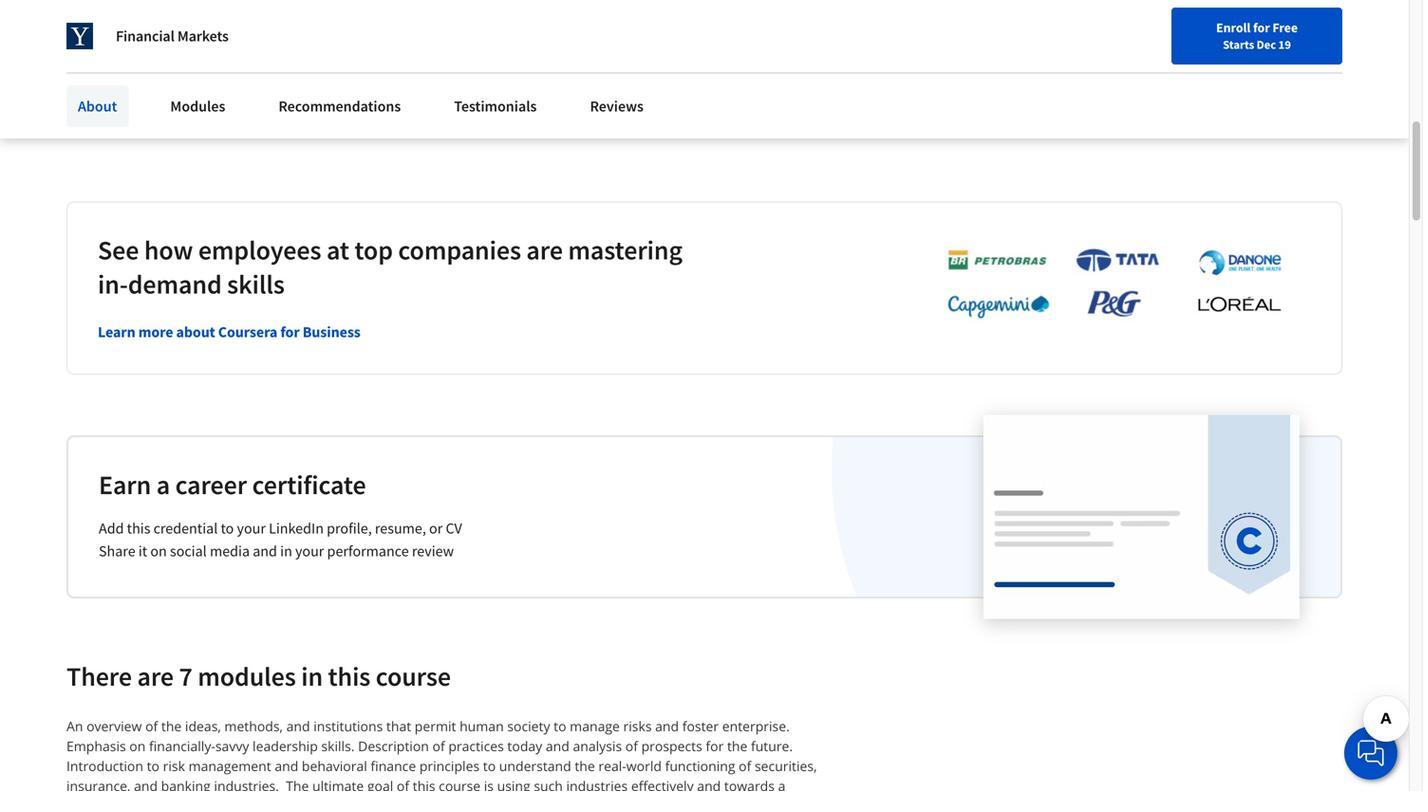 Task type: locate. For each thing, give the bounding box(es) containing it.
there
[[66, 660, 132, 694]]

this up it
[[127, 520, 150, 538]]

modules link
[[159, 85, 237, 127]]

1 vertical spatial course
[[439, 778, 480, 792]]

this up institutions
[[328, 660, 371, 694]]

0 horizontal spatial the
[[161, 718, 182, 736]]

society
[[507, 718, 550, 736]]

0 vertical spatial are
[[526, 234, 563, 267]]

your
[[105, 93, 130, 110], [237, 520, 266, 538], [295, 542, 324, 561]]

of
[[145, 718, 158, 736], [432, 738, 445, 756], [625, 738, 638, 756], [739, 758, 751, 776], [397, 778, 409, 792]]

goal
[[367, 778, 393, 792]]

1 horizontal spatial the
[[575, 758, 595, 776]]

your down shareable certificate in the left of the page
[[105, 93, 130, 110]]

1 vertical spatial add
[[99, 520, 124, 538]]

0 vertical spatial this
[[127, 520, 150, 538]]

institutions
[[313, 718, 383, 736]]

cv
[[446, 520, 462, 538]]

0 horizontal spatial for
[[280, 323, 300, 342]]

1 vertical spatial your
[[237, 520, 266, 538]]

2 horizontal spatial for
[[1253, 19, 1270, 36]]

0 vertical spatial linkedin
[[133, 93, 181, 110]]

risk
[[163, 758, 185, 776]]

1 horizontal spatial in
[[301, 660, 323, 694]]

on down overview
[[129, 738, 146, 756]]

0 horizontal spatial certificate
[[134, 63, 199, 82]]

for down 'foster'
[[706, 738, 724, 756]]

add
[[66, 93, 88, 110], [99, 520, 124, 538]]

linkedin left the profile,
[[269, 520, 324, 538]]

and right media on the bottom left of the page
[[253, 542, 277, 561]]

recommendations link
[[267, 85, 412, 127]]

world
[[626, 758, 662, 776]]

more
[[138, 323, 173, 342]]

for up dec
[[1253, 19, 1270, 36]]

and up understand on the left bottom
[[546, 738, 569, 756]]

financially-
[[149, 738, 215, 756]]

and
[[253, 542, 277, 561], [286, 718, 310, 736], [655, 718, 679, 736], [546, 738, 569, 756], [275, 758, 298, 776], [134, 778, 158, 792], [697, 778, 721, 792]]

1 horizontal spatial are
[[526, 234, 563, 267]]

skills.
[[321, 738, 355, 756]]

0 vertical spatial for
[[1253, 19, 1270, 36]]

this down the principles
[[413, 778, 435, 792]]

an overview of the ideas, methods, and institutions that permit human society to manage risks and foster enterprise. emphasis on financially-savvy leadership skills. description of practices today and analysis of prospects for the future. introduction to risk management and behavioral finance principles to understand the real-world functioning of securities, insurance, and banking industries.  the ultimate goal of this course is using such industries effectively and toward
[[66, 718, 820, 792]]

1 horizontal spatial for
[[706, 738, 724, 756]]

your up media on the bottom left of the page
[[237, 520, 266, 538]]

0 horizontal spatial this
[[127, 520, 150, 538]]

to up is
[[483, 758, 496, 776]]

such
[[534, 778, 563, 792]]

coursera career certificate image
[[984, 416, 1300, 619]]

shareable
[[66, 63, 131, 82]]

0 vertical spatial the
[[161, 718, 182, 736]]

1 vertical spatial certificate
[[252, 469, 366, 502]]

to
[[91, 93, 103, 110], [221, 520, 234, 538], [554, 718, 566, 736], [147, 758, 160, 776], [483, 758, 496, 776]]

the
[[286, 778, 309, 792]]

are left mastering
[[526, 234, 563, 267]]

media
[[210, 542, 250, 561]]

19
[[1278, 37, 1291, 52]]

learn more about coursera for business link
[[98, 323, 361, 342]]

for
[[1253, 19, 1270, 36], [280, 323, 300, 342], [706, 738, 724, 756]]

linkedin down shareable certificate in the left of the page
[[133, 93, 181, 110]]

modules
[[170, 97, 225, 116]]

understand
[[499, 758, 571, 776]]

shareable certificate
[[66, 63, 199, 82]]

1 horizontal spatial certificate
[[252, 469, 366, 502]]

1 vertical spatial are
[[137, 660, 174, 694]]

menu item
[[1010, 19, 1133, 81]]

or
[[429, 520, 443, 538]]

the up financially-
[[161, 718, 182, 736]]

the up "industries"
[[575, 758, 595, 776]]

add down shareable
[[66, 93, 88, 110]]

resume,
[[375, 520, 426, 538]]

25 quizzes
[[352, 91, 409, 108]]

in
[[280, 542, 292, 561], [301, 660, 323, 694]]

certificate up the profile,
[[252, 469, 366, 502]]

0 vertical spatial on
[[150, 542, 167, 561]]

description
[[358, 738, 429, 756]]

in-
[[98, 268, 128, 301]]

add for add to your linkedin profile
[[66, 93, 88, 110]]

on
[[150, 542, 167, 561], [129, 738, 146, 756]]

industries.
[[214, 778, 279, 792]]

business
[[303, 323, 361, 342]]

0 vertical spatial course
[[376, 660, 451, 694]]

for left business
[[280, 323, 300, 342]]

on right it
[[150, 542, 167, 561]]

in right media on the bottom left of the page
[[280, 542, 292, 561]]

are left 7
[[137, 660, 174, 694]]

principles
[[419, 758, 480, 776]]

the down "enterprise."
[[727, 738, 747, 756]]

recommendations
[[279, 97, 401, 116]]

2 vertical spatial your
[[295, 542, 324, 561]]

assessments
[[352, 62, 434, 81]]

2 vertical spatial for
[[706, 738, 724, 756]]

human
[[460, 718, 504, 736]]

of down the permit
[[432, 738, 445, 756]]

2 vertical spatial this
[[413, 778, 435, 792]]

certificate
[[134, 63, 199, 82], [252, 469, 366, 502]]

1 vertical spatial this
[[328, 660, 371, 694]]

1 vertical spatial on
[[129, 738, 146, 756]]

0 horizontal spatial add
[[66, 93, 88, 110]]

0 vertical spatial add
[[66, 93, 88, 110]]

add this credential to your linkedin profile, resume, or cv share it on social media and in your performance review
[[99, 520, 462, 561]]

reviews link
[[579, 85, 655, 127]]

0 horizontal spatial in
[[280, 542, 292, 561]]

2 horizontal spatial the
[[727, 738, 747, 756]]

this inside add this credential to your linkedin profile, resume, or cv share it on social media and in your performance review
[[127, 520, 150, 538]]

to up media on the bottom left of the page
[[221, 520, 234, 538]]

savvy
[[215, 738, 249, 756]]

course inside an overview of the ideas, methods, and institutions that permit human society to manage risks and foster enterprise. emphasis on financially-savvy leadership skills. description of practices today and analysis of prospects for the future. introduction to risk management and behavioral finance principles to understand the real-world functioning of securities, insurance, and banking industries.  the ultimate goal of this course is using such industries effectively and toward
[[439, 778, 480, 792]]

for inside enroll for free starts dec 19
[[1253, 19, 1270, 36]]

emphasis
[[66, 738, 126, 756]]

career
[[175, 469, 247, 502]]

1 horizontal spatial linkedin
[[269, 520, 324, 538]]

course up that at the left bottom of page
[[376, 660, 451, 694]]

an
[[66, 718, 83, 736]]

your left performance
[[295, 542, 324, 561]]

add inside add this credential to your linkedin profile, resume, or cv share it on social media and in your performance review
[[99, 520, 124, 538]]

0 horizontal spatial on
[[129, 738, 146, 756]]

2 horizontal spatial your
[[295, 542, 324, 561]]

and inside add this credential to your linkedin profile, resume, or cv share it on social media and in your performance review
[[253, 542, 277, 561]]

to inside add this credential to your linkedin profile, resume, or cv share it on social media and in your performance review
[[221, 520, 234, 538]]

credential
[[153, 520, 218, 538]]

prospects
[[641, 738, 702, 756]]

add up share
[[99, 520, 124, 538]]

practices
[[448, 738, 504, 756]]

about
[[78, 97, 117, 116]]

top
[[354, 234, 393, 267]]

1 horizontal spatial on
[[150, 542, 167, 561]]

course down the principles
[[439, 778, 480, 792]]

are
[[526, 234, 563, 267], [137, 660, 174, 694]]

in inside add this credential to your linkedin profile, resume, or cv share it on social media and in your performance review
[[280, 542, 292, 561]]

in up institutions
[[301, 660, 323, 694]]

1 vertical spatial linkedin
[[269, 520, 324, 538]]

1 horizontal spatial add
[[99, 520, 124, 538]]

certificate up add to your linkedin profile
[[134, 63, 199, 82]]

profile,
[[327, 520, 372, 538]]

profile
[[184, 93, 220, 110]]

0 horizontal spatial your
[[105, 93, 130, 110]]

0 horizontal spatial are
[[137, 660, 174, 694]]

coursera enterprise logos image
[[919, 248, 1299, 330]]

2 horizontal spatial this
[[413, 778, 435, 792]]

manage
[[570, 718, 620, 736]]

0 vertical spatial in
[[280, 542, 292, 561]]

markets
[[177, 27, 229, 46]]

methods,
[[224, 718, 283, 736]]

it
[[138, 542, 147, 561]]

course
[[376, 660, 451, 694], [439, 778, 480, 792]]

1 horizontal spatial your
[[237, 520, 266, 538]]

at
[[327, 234, 349, 267]]



Task type: describe. For each thing, give the bounding box(es) containing it.
mastering
[[568, 234, 683, 267]]

to left risk
[[147, 758, 160, 776]]

introduction
[[66, 758, 143, 776]]

industries
[[566, 778, 628, 792]]

0 vertical spatial certificate
[[134, 63, 199, 82]]

overview
[[86, 718, 142, 736]]

add for add this credential to your linkedin profile, resume, or cv share it on social media and in your performance review
[[99, 520, 124, 538]]

of down finance
[[397, 778, 409, 792]]

see how employees at top companies are mastering in-demand skills
[[98, 234, 683, 301]]

testimonials link
[[443, 85, 548, 127]]

analysis
[[573, 738, 622, 756]]

see
[[98, 234, 139, 267]]

on inside an overview of the ideas, methods, and institutions that permit human society to manage risks and foster enterprise. emphasis on financially-savvy leadership skills. description of practices today and analysis of prospects for the future. introduction to risk management and behavioral finance principles to understand the real-world functioning of securities, insurance, and banking industries.  the ultimate goal of this course is using such industries effectively and toward
[[129, 738, 146, 756]]

and left banking
[[134, 778, 158, 792]]

reviews
[[590, 97, 644, 116]]

functioning
[[665, 758, 735, 776]]

2 vertical spatial the
[[575, 758, 595, 776]]

and down functioning
[[697, 778, 721, 792]]

risks
[[623, 718, 652, 736]]

demand
[[128, 268, 222, 301]]

for inside an overview of the ideas, methods, and institutions that permit human society to manage risks and foster enterprise. emphasis on financially-savvy leadership skills. description of practices today and analysis of prospects for the future. introduction to risk management and behavioral finance principles to understand the real-world functioning of securities, insurance, and banking industries.  the ultimate goal of this course is using such industries effectively and toward
[[706, 738, 724, 756]]

modules
[[198, 660, 296, 694]]

1 vertical spatial for
[[280, 323, 300, 342]]

25
[[352, 91, 365, 108]]

behavioral
[[302, 758, 367, 776]]

yale university image
[[66, 23, 93, 49]]

and down leadership
[[275, 758, 298, 776]]

about link
[[66, 85, 129, 127]]

real-
[[598, 758, 626, 776]]

show notifications image
[[1153, 24, 1175, 47]]

and up prospects
[[655, 718, 679, 736]]

a
[[156, 469, 170, 502]]

share
[[99, 542, 135, 561]]

linkedin inside add this credential to your linkedin profile, resume, or cv share it on social media and in your performance review
[[269, 520, 324, 538]]

finance
[[371, 758, 416, 776]]

skills
[[227, 268, 285, 301]]

securities,
[[755, 758, 817, 776]]

about
[[176, 323, 215, 342]]

management
[[189, 758, 271, 776]]

free
[[1272, 19, 1298, 36]]

are inside see how employees at top companies are mastering in-demand skills
[[526, 234, 563, 267]]

7
[[179, 660, 192, 694]]

add to your linkedin profile
[[66, 93, 220, 110]]

banking
[[161, 778, 211, 792]]

that
[[386, 718, 411, 736]]

of down risks on the left bottom of page
[[625, 738, 638, 756]]

earn
[[99, 469, 151, 502]]

companies
[[398, 234, 521, 267]]

to down shareable
[[91, 93, 103, 110]]

learn
[[98, 323, 135, 342]]

employees
[[198, 234, 321, 267]]

and up leadership
[[286, 718, 310, 736]]

there are 7 modules in this course
[[66, 660, 451, 694]]

dec
[[1257, 37, 1276, 52]]

insurance,
[[66, 778, 130, 792]]

quizzes
[[368, 91, 409, 108]]

learn more about coursera for business
[[98, 323, 361, 342]]

ultimate
[[312, 778, 364, 792]]

on inside add this credential to your linkedin profile, resume, or cv share it on social media and in your performance review
[[150, 542, 167, 561]]

performance
[[327, 542, 409, 561]]

1 horizontal spatial this
[[328, 660, 371, 694]]

1 vertical spatial the
[[727, 738, 747, 756]]

how
[[144, 234, 193, 267]]

financial markets
[[116, 27, 229, 46]]

social
[[170, 542, 207, 561]]

today
[[507, 738, 542, 756]]

of up financially-
[[145, 718, 158, 736]]

permit
[[415, 718, 456, 736]]

financial
[[116, 27, 174, 46]]

starts
[[1223, 37, 1254, 52]]

chat with us image
[[1356, 739, 1386, 769]]

testimonials
[[454, 97, 537, 116]]

foster
[[682, 718, 719, 736]]

0 vertical spatial your
[[105, 93, 130, 110]]

effectively
[[631, 778, 694, 792]]

0 horizontal spatial linkedin
[[133, 93, 181, 110]]

this inside an overview of the ideas, methods, and institutions that permit human society to manage risks and foster enterprise. emphasis on financially-savvy leadership skills. description of practices today and analysis of prospects for the future. introduction to risk management and behavioral finance principles to understand the real-world functioning of securities, insurance, and banking industries.  the ultimate goal of this course is using such industries effectively and toward
[[413, 778, 435, 792]]

enroll
[[1216, 19, 1251, 36]]

using
[[497, 778, 530, 792]]

is
[[484, 778, 494, 792]]

ideas,
[[185, 718, 221, 736]]

of down future.
[[739, 758, 751, 776]]

1 vertical spatial in
[[301, 660, 323, 694]]

to right society
[[554, 718, 566, 736]]

review
[[412, 542, 454, 561]]

coursera image
[[23, 15, 143, 46]]

leadership
[[253, 738, 318, 756]]

enterprise.
[[722, 718, 790, 736]]



Task type: vqa. For each thing, say whether or not it's contained in the screenshot.
New
no



